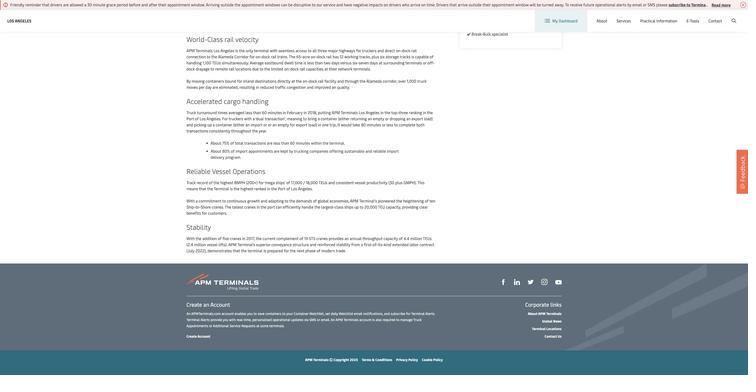 Task type: vqa. For each thing, say whether or not it's contained in the screenshot.
careers
no



Task type: describe. For each thing, give the bounding box(es) containing it.
have
[[344, 2, 352, 7]]

apm inside 'truck turnaround times averaged less than 60 minutes in february in 2018, putting apm terminals los angeles in the top-three ranking in the port of los angeles. for truckers with a 'dual transaction', meaning to bring a container (either returning an empty or dropping an export load) and picking up a container (either an import or or an empty for export load) in one trip, it would take 80 minutes or less to complete both transactions consistently throughout the year.'
[[332, 110, 340, 115]]

0 vertical spatial can
[[281, 2, 287, 7]]

three inside 'truck turnaround times averaged less than 60 minutes in february in 2018, putting apm terminals los angeles in the top-three ranking in the port of los angeles. for truckers with a 'dual transaction', meaning to bring a container (either returning an empty or dropping an export load) and picking up a container (either an import or or an empty for export load) in one trip, it would take 80 minutes or less to complete both transactions consistently throughout the year.'
[[399, 110, 408, 115]]

subscribe inside an apmterminals.com account enables you to save containers to your container watchlist, set daily watchlist email notifications, and subscribe for terminal alerts. terminal alerts provide you with real-time, personalised operational updates via sms or email. an apm terminals account is also required to manage truck appointments or additional service requests at some terminals.
[[391, 312, 405, 316]]

youtube image
[[555, 280, 562, 285]]

impacts
[[369, 2, 383, 7]]

via
[[304, 318, 309, 323]]

17,000
[[291, 180, 302, 185]]

1 vertical spatial transactions
[[244, 140, 266, 146]]

policy for privacy policy
[[409, 358, 418, 363]]

60 inside 'truck turnaround times averaged less than 60 minutes in february in 2018, putting apm terminals los angeles in the top-three ranking in the port of los angeles. for truckers with a 'dual transaction', meaning to bring a container (either returning an empty or dropping an export load) and picking up a container (either an import or or an empty for export load) in one trip, it would take 80 minutes or less to complete both transactions consistently throughout the year.'
[[262, 110, 267, 115]]

75%
[[222, 140, 229, 146]]

the up capacity,
[[396, 198, 402, 204]]

superior
[[256, 242, 271, 248]]

only
[[246, 48, 253, 53]]

teus inside with the addition of five cranes in 2017, the current complement of 19 sts cranes provides an annual throughput capacity of 4.4 million teus (2.4 million vessel lifts). apm terminal's superior conveyance structure and reinforced stability from a first-of-its-kind extended labor contract (july 2022), demonstrates that the terminal is prepared for the next phase of modern trade.
[[423, 236, 432, 241]]

0 vertical spatial an
[[187, 312, 191, 316]]

the up congestion
[[296, 78, 302, 84]]

containers inside an apmterminals.com account enables you to save containers to your container watchlist, set daily watchlist email notifications, and subscribe for terminal alerts. terminal alerts provide you with real-time, personalised operational updates via sms or email. an apm terminals account is also required to manage truck appointments or additional service requests at some terminals.
[[265, 312, 282, 316]]

most
[[187, 3, 202, 12]]

angeles inside 'truck turnaround times averaged less than 60 minutes in february in 2018, putting apm terminals los angeles in the top-three ranking in the port of los angeles. for truckers with a 'dual transaction', meaning to bring a container (either returning an empty or dropping an export load) and picking up a container (either an import or or an empty for export load) in one trip, it would take 80 minutes or less to complete both transactions consistently throughout the year.'
[[366, 110, 380, 115]]

0 horizontal spatial empty
[[278, 122, 289, 128]]

vessel
[[212, 167, 231, 176]]

a left the '30'
[[84, 2, 86, 7]]

by inside about 80% of import appointments are kept by trucking companies offering sustainable and reliable import delivery program.
[[289, 149, 293, 154]]

the left the port
[[261, 205, 267, 210]]

los down friendly
[[7, 18, 14, 23]]

switch
[[611, 14, 623, 20]]

of right the ships'
[[286, 180, 290, 185]]

teus inside track record of the highest bmph (200+) for 'mega ships' of 17,000 / 18,000 teus and consistent vessel productivity (30 plus gmph). this means that the terminal is the highest ranked in the port of los angeles.
[[319, 180, 328, 185]]

three inside the apm terminals los angeles is the only terminal with seamless access to all three major highways for truckers and direct on-dock rail connection to the alameda corridor for on-dock rail trains. the 65-acre on-dock rail has 12 working tracks, plus six storage tracks is capable of handling 1,100 teus simultaneously. average eastbound dwell time is less than two days versus six-seven days at surrounding terminals or off- dock drayage to remote rail locations due to the limited on-dock rail capacities at their network terminals.
[[318, 48, 327, 53]]

enables
[[235, 312, 247, 316]]

copyright
[[334, 358, 349, 363]]

dock left drayage
[[187, 66, 195, 72]]

tracks,
[[359, 54, 371, 59]]

of inside 'truck turnaround times averaged less than 60 minutes in february in 2018, putting apm terminals los angeles in the top-three ranking in the port of los angeles. for truckers with a 'dual transaction', meaning to bring a container (either returning an empty or dropping an export load) and picking up a container (either an import or or an empty for export load) in one trip, it would take 80 minutes or less to complete both transactions consistently throughout the year.'
[[195, 116, 199, 121]]

off-
[[428, 60, 435, 65]]

truck inside an apmterminals.com account enables you to save containers to your container watchlist, set daily watchlist email notifications, and subscribe for terminal alerts. terminal alerts provide you with real-time, personalised operational updates via sms or email. an apm terminals account is also required to manage truck appointments or additional service requests at some terminals.
[[413, 318, 422, 323]]

in left 2018,
[[304, 110, 307, 115]]

time
[[295, 60, 303, 65]]

that right drivers
[[450, 2, 457, 7]]

meaning
[[287, 116, 302, 121]]

or up year.
[[264, 122, 267, 128]]

los up returning
[[359, 110, 365, 115]]

the left next at the bottom left of page
[[290, 248, 296, 254]]

break-
[[472, 31, 483, 37]]

for up tracks, on the top of the page
[[356, 48, 361, 53]]

global for global news
[[542, 319, 553, 324]]

1 vertical spatial export
[[296, 122, 307, 128]]

with inside an apmterminals.com account enables you to save containers to your container watchlist, set daily watchlist email notifications, and subscribe for terminal alerts. terminal alerts provide you with real-time, personalised operational updates via sms or email. an apm terminals account is also required to manage truck appointments or additional service requests at some terminals.
[[229, 318, 236, 323]]

port inside 'truck turnaround times averaged less than 60 minutes in february in 2018, putting apm terminals los angeles in the top-three ranking in the port of los angeles. for truckers with a 'dual transaction', meaning to bring a container (either returning an empty or dropping an export load) and picking up a container (either an import or or an empty for export load) in one trip, it would take 80 minutes or less to complete both transactions consistently throughout the year.'
[[187, 116, 194, 121]]

in left top-
[[381, 110, 384, 115]]

and inside an apmterminals.com account enables you to save containers to your container watchlist, set daily watchlist email notifications, and subscribe for terminal alerts. terminal alerts provide you with real-time, personalised operational updates via sms or email. an apm terminals account is also required to manage truck appointments or additional service requests at some terminals.
[[384, 312, 390, 316]]

1 vertical spatial you
[[223, 318, 228, 323]]

notifications,
[[363, 312, 383, 316]]

1 vertical spatial load)
[[308, 122, 317, 128]]

benefits
[[187, 211, 201, 216]]

with for with a commitment to continuous growth and adapting to the demands of global economies, apm terminal's pioneered the heightening of ten ship-to-shore cranes. the tallest cranes in the port can efficiently handle the largest-class ships up to 20,000 teu capacity, providing clear benefits for customers.
[[187, 198, 195, 204]]

facebook image
[[501, 280, 506, 285]]

1,000
[[407, 78, 417, 84]]

0 vertical spatial email
[[633, 2, 642, 7]]

0 vertical spatial container
[[321, 116, 337, 121]]

putting
[[318, 110, 331, 115]]

of right 75% on the left top of page
[[230, 140, 234, 146]]

containers inside by moving containers bound for inland destinations directly at the on-dock rail facility and through the alameda corridor, over 1,000 truck moves per day are eliminated, resulting in reduced traffic congestion and improved air quality.
[[206, 78, 224, 84]]

information
[[657, 18, 678, 23]]

1 horizontal spatial you
[[247, 312, 253, 316]]

terminal.
[[330, 140, 345, 146]]

rail up capable
[[411, 48, 417, 53]]

location
[[623, 14, 639, 20]]

an down transaction',
[[273, 122, 277, 128]]

for inside track record of the highest bmph (200+) for 'mega ships' of 17,000 / 18,000 teus and consistent vessel productivity (30 plus gmph). this means that the terminal is the highest ranked in the port of los angeles.
[[259, 180, 264, 185]]

acres
[[489, 1, 498, 6]]

personalised
[[252, 318, 272, 323]]

2 horizontal spatial cranes
[[317, 236, 328, 241]]

dwell
[[284, 60, 294, 65]]

los up picking on the top
[[200, 116, 206, 121]]

apm inside with the addition of five cranes in 2017, the current complement of 19 sts cranes provides an annual throughput capacity of 4.4 million teus (2.4 million vessel lifts). apm terminal's superior conveyance structure and reinforced stability from a first-of-its-kind extended labor contract (july 2022), demonstrates that the terminal is prepared for the next phase of modern trade.
[[228, 242, 237, 248]]

to right the due
[[260, 66, 263, 72]]

a up consistently
[[213, 122, 215, 128]]

the right preferred at the top of the page
[[235, 2, 241, 7]]

1 horizontal spatial operational
[[596, 2, 616, 7]]

0 vertical spatial account
[[725, 14, 739, 20]]

handling inside the apm terminals los angeles is the only terminal with seamless access to all three major highways for truckers and direct on-dock rail connection to the alameda corridor for on-dock rail trains. the 65-acre on-dock rail has 12 working tracks, plus six storage tracks is capable of handling 1,100 teus simultaneously. average eastbound dwell time is less than two days versus six-seven days at surrounding terminals or off- dock drayage to remote rail locations due to the limited on-dock rail capacities at their network terminals.
[[187, 60, 202, 65]]

create account
[[187, 334, 211, 339]]

2 outside from the left
[[469, 2, 482, 7]]

total
[[235, 140, 244, 146]]

about for about apm terminals
[[528, 312, 538, 316]]

on- up average
[[256, 54, 262, 59]]

for inside with the addition of five cranes in 2017, the current complement of 19 sts cranes provides an annual throughput capacity of 4.4 million teus (2.4 million vessel lifts). apm terminal's superior conveyance structure and reinforced stability from a first-of-its-kind extended labor contract (july 2022), demonstrates that the terminal is prepared for the next phase of modern trade.
[[284, 248, 289, 254]]

on- down 'dwell'
[[284, 66, 290, 72]]

who
[[402, 2, 410, 7]]

year
[[513, 7, 520, 12]]

0 vertical spatial angeles
[[15, 18, 31, 23]]

1 outside from the left
[[221, 2, 234, 7]]

has
[[333, 54, 339, 59]]

captains
[[263, 3, 288, 12]]

appointments
[[249, 149, 273, 154]]

to left the 20,000
[[360, 205, 364, 210]]

the up 'remote'
[[211, 54, 217, 59]]

their inside the apm terminals los angeles is the only terminal with seamless access to all three major highways for truckers and direct on-dock rail connection to the alameda corridor for on-dock rail trains. the 65-acre on-dock rail has 12 working tracks, plus six storage tracks is capable of handling 1,100 teus simultaneously. average eastbound dwell time is less than two days versus six-seven days at surrounding terminals or off- dock drayage to remote rail locations due to the limited on-dock rail capacities at their network terminals.
[[329, 66, 337, 72]]

twitter image
[[528, 280, 534, 285]]

terminal down global news 'link'
[[532, 327, 546, 332]]

news
[[553, 319, 562, 324]]

terminals up the global news
[[546, 312, 562, 316]]

to left save
[[254, 312, 257, 316]]

the up superior
[[256, 236, 262, 241]]

all
[[313, 48, 317, 53]]

moving
[[192, 78, 205, 84]]

create account link
[[187, 334, 211, 339]]

1,100
[[203, 60, 211, 65]]

picking
[[194, 122, 206, 128]]

the down global
[[315, 205, 320, 210]]

apm left ⓒ
[[305, 358, 313, 363]]

dock inside by moving containers bound for inland destinations directly at the on-dock rail facility and through the alameda corridor, over 1,000 truck moves per day are eliminated, resulting in reduced traffic congestion and improved air quality.
[[309, 78, 317, 84]]

(200+)
[[246, 180, 258, 185]]

than inside the apm terminals los angeles is the only terminal with seamless access to all three major highways for truckers and direct on-dock rail connection to the alameda corridor for on-dock rail trains. the 65-acre on-dock rail has 12 working tracks, plus six storage tracks is capable of handling 1,100 teus simultaneously. average eastbound dwell time is less than two days versus six-seven days at surrounding terminals or off- dock drayage to remote rail locations due to the limited on-dock rail capacities at their network terminals.
[[315, 60, 323, 65]]

terminals. inside the apm terminals los angeles is the only terminal with seamless access to all three major highways for truckers and direct on-dock rail connection to the alameda corridor for on-dock rail trains. the 65-acre on-dock rail has 12 working tracks, plus six storage tracks is capable of handling 1,100 teus simultaneously. average eastbound dwell time is less than two days versus six-seven days at surrounding terminals or off- dock drayage to remote rail locations due to the limited on-dock rail capacities at their network terminals.
[[354, 66, 371, 72]]

versus
[[340, 60, 352, 65]]

to left our
[[312, 2, 316, 7]]

terminal up login
[[692, 2, 707, 7]]

moves
[[187, 85, 198, 90]]

in inside by moving containers bound for inland destinations directly at the on-dock rail facility and through the alameda corridor, over 1,000 truck moves per day are eliminated, resulting in reduced traffic congestion and improved air quality.
[[256, 85, 259, 90]]

is up terminals
[[412, 54, 414, 59]]

apm inside an apmterminals.com account enables you to save containers to your container watchlist, set daily watchlist email notifications, and subscribe for terminal alerts. terminal alerts provide you with real-time, personalised operational updates via sms or email. an apm terminals account is also required to manage truck appointments or additional service requests at some terminals.
[[336, 318, 343, 323]]

1 horizontal spatial empty
[[373, 116, 384, 121]]

the down eastbound on the top of page
[[264, 66, 270, 72]]

the down "vessel" in the left of the page
[[214, 180, 219, 185]]

2018,
[[308, 110, 317, 115]]

in right ranking
[[423, 110, 426, 115]]

conditions
[[376, 358, 392, 363]]

0 horizontal spatial minutes
[[268, 110, 282, 115]]

of up efficiently
[[287, 186, 290, 192]]

1 be from the left
[[288, 2, 293, 7]]

with a commitment to continuous growth and adapting to the demands of global economies, apm terminal's pioneered the heightening of ten ship-to-shore cranes. the tallest cranes in the port can efficiently handle the largest-class ships up to 20,000 teu capacity, providing clear benefits for customers.
[[187, 198, 435, 216]]

up inside 'truck turnaround times averaged less than 60 minutes in february in 2018, putting apm terminals los angeles in the top-three ranking in the port of los angeles. for truckers with a 'dual transaction', meaning to bring a container (either returning an empty or dropping an export load) and picking up a container (either an import or or an empty for export load) in one trip, it would take 80 minutes or less to complete both transactions consistently throughout the year.'
[[207, 122, 212, 128]]

or up practical
[[643, 2, 647, 7]]

structure
[[293, 242, 309, 248]]

you tube link
[[555, 279, 562, 285]]

of left ten
[[425, 198, 429, 204]]

through
[[345, 78, 359, 84]]

4.4
[[404, 236, 409, 241]]

of inside about 80% of import appointments are kept by trucking companies offering sustainable and reliable import delivery program.
[[231, 149, 235, 154]]

trip,
[[330, 122, 337, 128]]

to up cranes.
[[222, 198, 226, 204]]

us
[[558, 334, 562, 339]]

of left 19
[[300, 236, 303, 241]]

privacy policy
[[396, 358, 418, 363]]

a left 'dual
[[253, 116, 255, 121]]

to left all
[[308, 48, 312, 53]]

create an account
[[187, 301, 230, 309]]

truck turnaround times averaged less than 60 minutes in february in 2018, putting apm terminals los angeles in the top-three ranking in the port of los angeles. for truckers with a 'dual transaction', meaning to bring a container (either returning an empty or dropping an export load) and picking up a container (either an import or or an empty for export load) in one trip, it would take 80 minutes or less to complete both transactions consistently throughout the year.
[[187, 110, 433, 134]]

the down 'mega
[[271, 186, 277, 192]]

1 vertical spatial million
[[194, 242, 206, 248]]

corridor,
[[383, 78, 397, 84]]

capacities
[[306, 66, 324, 72]]

or inside the apm terminals los angeles is the only terminal with seamless access to all three major highways for truckers and direct on-dock rail connection to the alameda corridor for on-dock rail trains. the 65-acre on-dock rail has 12 working tracks, plus six storage tracks is capable of handling 1,100 teus simultaneously. average eastbound dwell time is less than two days versus six-seven days at surrounding terminals or off- dock drayage to remote rail locations due to the limited on-dock rail capacities at their network terminals.
[[423, 60, 427, 65]]

for
[[222, 116, 228, 121]]

2017,
[[246, 236, 255, 241]]

on- up tracks at the right of the page
[[396, 48, 402, 53]]

friendly reminder that drivers are allowed a 30 minute grace period before and after their appointment window. arriving outside the appointment windows can be disruptive to our service and have negative impacts on drivers who arrive on time. drivers that arrive outside their appointment window will be turned away. to receive future operational alerts by email or sms please subscribe to terminal alerts.
[[10, 2, 720, 7]]

and left improved
[[307, 85, 314, 90]]

transaction',
[[265, 116, 286, 121]]

area:
[[472, 1, 481, 6]]

an up apmterminals.com on the left bottom of the page
[[203, 301, 209, 309]]

or down transaction',
[[268, 122, 272, 128]]

are up appointments
[[267, 140, 273, 146]]

apm inside with a commitment to continuous growth and adapting to the demands of global economies, apm terminal's pioneered the heightening of ten ship-to-shore cranes. the tallest cranes in the port can efficiently handle the largest-class ships up to 20,000 teu capacity, providing clear benefits for customers.
[[350, 198, 359, 204]]

of right phase
[[317, 248, 321, 254]]

e-
[[687, 18, 690, 23]]

trade.
[[336, 248, 346, 254]]

in left one at the left top of the page
[[318, 122, 321, 128]]

0 vertical spatial export
[[412, 116, 423, 121]]

los inside the apm terminals los angeles is the only terminal with seamless access to all three major highways for truckers and direct on-dock rail connection to the alameda corridor for on-dock rail trains. the 65-acre on-dock rail has 12 working tracks, plus six storage tracks is capable of handling 1,100 teus simultaneously. average eastbound dwell time is less than two days versus six-seven days at surrounding terminals or off- dock drayage to remote rail locations due to the limited on-dock rail capacities at their network terminals.
[[214, 48, 220, 53]]

remote
[[215, 66, 228, 72]]

locations
[[547, 327, 562, 332]]

than inside 'truck turnaround times averaged less than 60 minutes in february in 2018, putting apm terminals los angeles in the top-three ranking in the port of los angeles. for truckers with a 'dual transaction', meaning to bring a container (either returning an empty or dropping an export load) and picking up a container (either an import or or an empty for export load) in one trip, it would take 80 minutes or less to complete both transactions consistently throughout the year.'
[[253, 110, 261, 115]]

and left have
[[337, 2, 343, 7]]

day
[[206, 85, 212, 90]]

receive
[[570, 2, 583, 7]]

apm inside the apm terminals los angeles is the only terminal with seamless access to all three major highways for truckers and direct on-dock rail connection to the alameda corridor for on-dock rail trains. the 65-acre on-dock rail has 12 working tracks, plus six storage tracks is capable of handling 1,100 teus simultaneously. average eastbound dwell time is less than two days versus six-seven days at surrounding terminals or off- dock drayage to remote rail locations due to the limited on-dock rail capacities at their network terminals.
[[187, 48, 195, 53]]

class
[[207, 34, 223, 44]]

required
[[383, 318, 396, 323]]

terminals left ⓒ
[[313, 358, 329, 363]]

1 horizontal spatial vessel
[[242, 3, 261, 12]]

of-
[[373, 242, 378, 248]]

0 horizontal spatial import
[[236, 149, 248, 154]]

2 on from the left
[[421, 2, 426, 7]]

terminals inside 'truck turnaround times averaged less than 60 minutes in february in 2018, putting apm terminals los angeles in the top-three ranking in the port of los angeles. for truckers with a 'dual transaction', meaning to bring a container (either returning an empty or dropping an export load) and picking up a container (either an import or or an empty for export load) in one trip, it would take 80 minutes or less to complete both transactions consistently throughout the year.'
[[341, 110, 358, 115]]

to up 1,100
[[207, 54, 211, 59]]

dock up eastbound on the top of page
[[262, 54, 270, 59]]

1 arrive from the left
[[411, 2, 421, 7]]

instagram image
[[542, 279, 548, 285]]

with for with the addition of five cranes in 2017, the current complement of 19 sts cranes provides an annual throughput capacity of 4.4 million teus (2.4 million vessel lifts). apm terminal's superior conveyance structure and reinforced stability from a first-of-its-kind extended labor contract (july 2022), demonstrates that the terminal is prepared for the next phase of modern trade.
[[187, 236, 195, 241]]

teu inside with a commitment to continuous growth and adapting to the demands of global economies, apm terminal's pioneered the heightening of ten ship-to-shore cranes. the tallest cranes in the port can efficiently handle the largest-class ships up to 20,000 teu capacity, providing clear benefits for customers.
[[378, 205, 385, 210]]

1 vertical spatial account
[[359, 318, 372, 323]]

rail down time on the left of the page
[[300, 66, 305, 72]]

0 vertical spatial alerts.
[[708, 2, 720, 7]]

acre
[[303, 54, 310, 59]]

cranes inside with a commitment to continuous growth and adapting to the demands of global economies, apm terminal's pioneered the heightening of ten ship-to-shore cranes. the tallest cranes in the port can efficiently handle the largest-class ships up to 20,000 teu capacity, providing clear benefits for customers.
[[244, 205, 256, 210]]

at down six
[[379, 60, 382, 65]]

or right the '80'
[[382, 122, 386, 128]]

email inside an apmterminals.com account enables you to save containers to your container watchlist, set daily watchlist email notifications, and subscribe for terminal alerts. terminal alerts provide you with real-time, personalised operational updates via sms or email. an apm terminals account is also required to manage truck appointments or additional service requests at some terminals.
[[354, 312, 363, 316]]

contact us
[[545, 334, 562, 339]]

over
[[398, 78, 406, 84]]

dock up two
[[317, 54, 325, 59]]

the right ranking
[[427, 110, 433, 115]]

rail right class
[[225, 34, 234, 44]]

terminal inside the apm terminals los angeles is the only terminal with seamless access to all three major highways for truckers and direct on-dock rail connection to the alameda corridor for on-dock rail trains. the 65-acre on-dock rail has 12 working tracks, plus six storage tracks is capable of handling 1,100 teus simultaneously. average eastbound dwell time is less than two days versus six-seven days at surrounding terminals or off- dock drayage to remote rail locations due to the limited on-dock rail capacities at their network terminals.
[[254, 48, 269, 53]]

operational inside an apmterminals.com account enables you to save containers to your container watchlist, set daily watchlist email notifications, and subscribe for terminal alerts. terminal alerts provide you with real-time, personalised operational updates via sms or email. an apm terminals account is also required to manage truck appointments or additional service requests at some terminals.
[[273, 318, 290, 323]]

its-
[[378, 242, 384, 248]]

seven
[[359, 60, 369, 65]]

alameda inside by moving containers bound for inland destinations directly at the on-dock rail facility and through the alameda corridor, over 1,000 truck moves per day are eliminated, resulting in reduced traffic congestion and improved air quality.
[[367, 78, 382, 84]]

0 horizontal spatial cranes
[[230, 236, 241, 241]]

plus inside the apm terminals los angeles is the only terminal with seamless access to all three major highways for truckers and direct on-dock rail connection to the alameda corridor for on-dock rail trains. the 65-acre on-dock rail has 12 working tracks, plus six storage tracks is capable of handling 1,100 teus simultaneously. average eastbound dwell time is less than two days versus six-seven days at surrounding terminals or off- dock drayage to remote rail locations due to the limited on-dock rail capacities at their network terminals.
[[372, 54, 379, 59]]

cookie policy link
[[422, 358, 443, 363]]

ships'
[[276, 180, 285, 185]]

/ inside track record of the highest bmph (200+) for 'mega ships' of 17,000 / 18,000 teus and consistent vessel productivity (30 plus gmph). this means that the terminal is the highest ranked in the port of los angeles.
[[303, 180, 305, 185]]

of left "4.4"
[[399, 236, 403, 241]]

the left year.
[[252, 128, 258, 134]]

of left five
[[218, 236, 222, 241]]

to down 1,100
[[211, 66, 214, 72]]

apmt footer logo image
[[187, 274, 258, 291]]

terminal's inside with the addition of five cranes in 2017, the current complement of 19 sts cranes provides an annual throughput capacity of 4.4 million teus (2.4 million vessel lifts). apm terminal's superior conveyance structure and reinforced stability from a first-of-its-kind extended labor contract (july 2022), demonstrates that the terminal is prepared for the next phase of modern trade.
[[238, 242, 255, 248]]

an up throughout
[[246, 122, 250, 128]]

2 vertical spatial minutes
[[296, 140, 310, 146]]

minute
[[93, 2, 105, 7]]

contact for contact us
[[545, 334, 557, 339]]

or left 'dropping'
[[385, 116, 389, 121]]

provides
[[329, 236, 344, 241]]

that right reminder
[[42, 2, 49, 7]]

for down only
[[250, 54, 255, 59]]

0 vertical spatial subscribe
[[669, 2, 686, 7]]

the inside with a commitment to continuous growth and adapting to the demands of global economies, apm terminal's pioneered the heightening of ten ship-to-shore cranes. the tallest cranes in the port can efficiently handle the largest-class ships up to 20,000 teu capacity, providing clear benefits for customers.
[[225, 205, 231, 210]]

plus inside track record of the highest bmph (200+) for 'mega ships' of 17,000 / 18,000 teus and consistent vessel productivity (30 plus gmph). this means that the terminal is the highest ranked in the port of los angeles.
[[395, 180, 403, 185]]

a right bring
[[318, 116, 320, 121]]

1 horizontal spatial load)
[[424, 116, 433, 121]]

1 vertical spatial account
[[210, 301, 230, 309]]

18,000
[[306, 180, 318, 185]]

is inside with the addition of five cranes in 2017, the current complement of 19 sts cranes provides an annual throughput capacity of 4.4 million teus (2.4 million vessel lifts). apm terminal's superior conveyance structure and reinforced stability from a first-of-its-kind extended labor contract (july 2022), demonstrates that the terminal is prepared for the next phase of modern trade.
[[264, 248, 266, 254]]

0 vertical spatial million
[[410, 236, 422, 241]]

2 days from the left
[[370, 60, 378, 65]]

rail up eastbound on the top of page
[[271, 54, 277, 59]]

current
[[263, 236, 276, 241]]

1 horizontal spatial /
[[710, 14, 712, 20]]

ships
[[345, 205, 354, 210]]

contact for contact
[[709, 18, 722, 23]]

2 be from the left
[[537, 2, 541, 7]]

for inside 'truck turnaround times averaged less than 60 minutes in february in 2018, putting apm terminals los angeles in the top-three ranking in the port of los angeles. for truckers with a 'dual transaction', meaning to bring a container (either returning an empty or dropping an export load) and picking up a container (either an import or or an empty for export load) in one trip, it would take 80 minutes or less to complete both transactions consistently throughout the year.'
[[290, 122, 295, 128]]

bring
[[308, 116, 317, 121]]

destinations
[[255, 78, 277, 84]]

&
[[372, 358, 375, 363]]

or down watchlist,
[[317, 318, 320, 323]]

1 vertical spatial handling
[[242, 97, 269, 106]]

truck inside 'truck turnaround times averaged less than 60 minutes in february in 2018, putting apm terminals los angeles in the top-three ranking in the port of los angeles. for truckers with a 'dual transaction', meaning to bring a container (either returning an empty or dropping an export load) and picking up a container (either an import or or an empty for export load) in one trip, it would take 80 minutes or less to complete both transactions consistently throughout the year.'
[[187, 110, 196, 115]]

2 horizontal spatial their
[[483, 2, 491, 7]]

at down two
[[325, 66, 328, 72]]

and left after at the left
[[141, 2, 148, 7]]

the right through
[[360, 78, 366, 84]]

are inside about 80% of import appointments are kept by trucking companies offering sustainable and reliable import delivery program.
[[274, 149, 280, 154]]

1 vertical spatial container
[[216, 122, 232, 128]]

1 vertical spatial (either
[[233, 122, 245, 128]]

trains.
[[277, 54, 288, 59]]

from
[[351, 242, 360, 248]]

and inside with a commitment to continuous growth and adapting to the demands of global economies, apm terminal's pioneered the heightening of ten ship-to-shore cranes. the tallest cranes in the port can efficiently handle the largest-class ships up to 20,000 teu capacity, providing clear benefits for customers.
[[261, 198, 267, 204]]

of left global
[[313, 198, 317, 204]]

can inside with a commitment to continuous growth and adapting to the demands of global economies, apm terminal's pioneered the heightening of ten ship-to-shore cranes. the tallest cranes in the port can efficiently handle the largest-class ships up to 20,000 teu capacity, providing clear benefits for customers.
[[276, 205, 282, 210]]

appointments
[[187, 324, 208, 329]]

directly
[[278, 78, 291, 84]]

1 vertical spatial highest
[[240, 186, 253, 192]]

1 on from the left
[[384, 2, 388, 7]]

global menu
[[654, 14, 676, 20]]

0 horizontal spatial their
[[158, 2, 166, 7]]

0 vertical spatial create
[[713, 14, 724, 20]]

2 ✔ from the top
[[468, 7, 471, 12]]

terminal up appointments
[[187, 318, 200, 323]]

the left addition
[[196, 236, 202, 241]]



Task type: locate. For each thing, give the bounding box(es) containing it.
appointment
[[167, 2, 190, 7], [241, 2, 264, 7], [492, 2, 515, 7]]

3 ✔ from the top
[[468, 31, 471, 37]]

1 appointment from the left
[[167, 2, 190, 7]]

services
[[617, 18, 631, 23]]

0 vertical spatial /
[[710, 14, 712, 20]]

vessel right consistent
[[355, 180, 366, 185]]

terminal inside track record of the highest bmph (200+) for 'mega ships' of 17,000 / 18,000 teus and consistent vessel productivity (30 plus gmph). this means that the terminal is the highest ranked in the port of los angeles.
[[214, 186, 229, 192]]

0 horizontal spatial truckers
[[229, 116, 243, 121]]

1 vertical spatial containers
[[265, 312, 282, 316]]

terminals. right some
[[269, 324, 285, 329]]

eliminated,
[[219, 85, 239, 90]]

1 vertical spatial sms
[[309, 318, 316, 323]]

0 horizontal spatial million
[[194, 242, 206, 248]]

in left february
[[283, 110, 286, 115]]

per left year
[[506, 7, 512, 12]]

of up off-
[[430, 54, 434, 59]]

with inside the apm terminals los angeles is the only terminal with seamless access to all three major highways for truckers and direct on-dock rail connection to the alameda corridor for on-dock rail trains. the 65-acre on-dock rail has 12 working tracks, plus six storage tracks is capable of handling 1,100 teus simultaneously. average eastbound dwell time is less than two days versus six-seven days at surrounding terminals or off- dock drayage to remote rail locations due to the limited on-dock rail capacities at their network terminals.
[[270, 48, 278, 53]]

on- inside by moving containers bound for inland destinations directly at the on-dock rail facility and through the alameda corridor, over 1,000 truck moves per day are eliminated, resulting in reduced traffic congestion and improved air quality.
[[303, 78, 309, 84]]

2 horizontal spatial teus
[[423, 236, 432, 241]]

0 vertical spatial (either
[[338, 116, 350, 121]]

3 appointment from the left
[[492, 2, 515, 7]]

are inside by moving containers bound for inland destinations directly at the on-dock rail facility and through the alameda corridor, over 1,000 truck moves per day are eliminated, resulting in reduced traffic congestion and improved air quality.
[[213, 85, 218, 90]]

facility
[[325, 78, 337, 84]]

terminal's down 2017,
[[238, 242, 255, 248]]

outside left 4.4m
[[469, 2, 482, 7]]

rail
[[225, 34, 234, 44], [411, 48, 417, 53], [271, 54, 277, 59], [326, 54, 332, 59], [229, 66, 234, 72], [300, 66, 305, 72], [318, 78, 324, 84]]

surrounding
[[383, 60, 405, 65]]

that inside with the addition of five cranes in 2017, the current complement of 19 sts cranes provides an annual throughput capacity of 4.4 million teus (2.4 million vessel lifts). apm terminal's superior conveyance structure and reinforced stability from a first-of-its-kind extended labor contract (july 2022), demonstrates that the terminal is prepared for the next phase of modern trade.
[[233, 248, 240, 254]]

(2.4
[[187, 242, 193, 248]]

updates
[[291, 318, 304, 323]]

transactions inside 'truck turnaround times averaged less than 60 minutes in february in 2018, putting apm terminals los angeles in the top-three ranking in the port of los angeles. for truckers with a 'dual transaction', meaning to bring a container (either returning an empty or dropping an export load) and picking up a container (either an import or or an empty for export load) in one trip, it would take 80 minutes or less to complete both transactions consistently throughout the year.'
[[187, 128, 208, 134]]

1 drivers from the left
[[50, 2, 62, 7]]

teu inside '✔ area: 507 acres ✔ capacity: 4.4m teu per year'
[[498, 7, 505, 12]]

is inside track record of the highest bmph (200+) for 'mega ships' of 17,000 / 18,000 teus and consistent vessel productivity (30 plus gmph). this means that the terminal is the highest ranked in the port of los angeles.
[[230, 186, 233, 192]]

and inside with the addition of five cranes in 2017, the current complement of 19 sts cranes provides an annual throughput capacity of 4.4 million teus (2.4 million vessel lifts). apm terminal's superior conveyance structure and reinforced stability from a first-of-its-kind extended labor contract (july 2022), demonstrates that the terminal is prepared for the next phase of modern trade.
[[310, 242, 317, 248]]

2 vertical spatial angeles
[[366, 110, 380, 115]]

shape link
[[501, 279, 506, 285]]

are left allowed
[[63, 2, 69, 7]]

0 vertical spatial containers
[[206, 78, 224, 84]]

2 appointment from the left
[[241, 2, 264, 7]]

global menu button
[[643, 10, 681, 24]]

be right will
[[537, 2, 541, 7]]

cookie
[[422, 358, 433, 363]]

an up stability
[[345, 236, 349, 241]]

0 vertical spatial with
[[270, 48, 278, 53]]

and inside the apm terminals los angeles is the only terminal with seamless access to all three major highways for truckers and direct on-dock rail connection to the alameda corridor for on-dock rail trains. the 65-acre on-dock rail has 12 working tracks, plus six storage tracks is capable of handling 1,100 teus simultaneously. average eastbound dwell time is less than two days versus six-seven days at surrounding terminals or off- dock drayage to remote rail locations due to the limited on-dock rail capacities at their network terminals.
[[378, 48, 384, 53]]

that right demonstrates
[[233, 248, 240, 254]]

will
[[530, 2, 536, 7]]

0 vertical spatial per
[[506, 7, 512, 12]]

practical
[[640, 18, 656, 23]]

1 horizontal spatial appointment
[[241, 2, 264, 7]]

about 80% of import appointments are kept by trucking companies offering sustainable and reliable import delivery program.
[[211, 149, 399, 160]]

practical information
[[640, 18, 678, 23]]

the left tallest
[[225, 205, 231, 210]]

is down superior
[[264, 248, 266, 254]]

to left manage
[[396, 318, 400, 323]]

complement
[[277, 236, 299, 241]]

apm right putting
[[332, 110, 340, 115]]

2 horizontal spatial than
[[315, 60, 323, 65]]

commitment
[[199, 198, 221, 204]]

1 ✔ from the top
[[468, 1, 471, 6]]

2 horizontal spatial minutes
[[367, 122, 381, 128]]

1 horizontal spatial sms
[[648, 2, 656, 7]]

take
[[353, 122, 360, 128]]

at
[[379, 60, 382, 65], [325, 66, 328, 72], [292, 78, 295, 84], [256, 324, 260, 329]]

truck up picking on the top
[[187, 110, 196, 115]]

cranes
[[244, 205, 256, 210], [230, 236, 241, 241], [317, 236, 328, 241]]

terminal's up the 20,000
[[359, 198, 377, 204]]

vessel down addition
[[207, 242, 218, 248]]

1 horizontal spatial containers
[[265, 312, 282, 316]]

reliable
[[187, 167, 211, 176]]

apm down daily
[[336, 318, 343, 323]]

angeles. inside 'truck turnaround times averaged less than 60 minutes in february in 2018, putting apm terminals los angeles in the top-three ranking in the port of los angeles. for truckers with a 'dual transaction', meaning to bring a container (either returning an empty or dropping an export load) and picking up a container (either an import or or an empty for export load) in one trip, it would take 80 minutes or less to complete both transactions consistently throughout the year.'
[[207, 116, 221, 121]]

set
[[325, 312, 330, 316]]

sms left please at the right top of page
[[648, 2, 656, 7]]

an right returning
[[368, 116, 372, 121]]

1 policy from the left
[[409, 358, 418, 363]]

1 vertical spatial angeles.
[[298, 186, 313, 192]]

disruptive
[[294, 2, 311, 7]]

preferred
[[204, 3, 232, 12]]

2022),
[[196, 248, 207, 254]]

linkedin__x28_alt_x29__3_ link
[[514, 279, 520, 285]]

the up efficiently
[[289, 198, 295, 204]]

2 vertical spatial ✔
[[468, 31, 471, 37]]

1 horizontal spatial arrive
[[458, 2, 468, 7]]

an up complete
[[407, 116, 411, 121]]

1 horizontal spatial drivers
[[389, 2, 401, 7]]

and left picking on the top
[[187, 122, 193, 128]]

about for about
[[597, 18, 608, 23]]

and left consistent
[[328, 180, 335, 185]]

apm up connection
[[187, 48, 195, 53]]

and up required
[[384, 312, 390, 316]]

2 arrive from the left
[[458, 2, 468, 7]]

due
[[252, 66, 259, 72]]

import inside 'truck turnaround times averaged less than 60 minutes in february in 2018, putting apm terminals los angeles in the top-three ranking in the port of los angeles. for truckers with a 'dual transaction', meaning to bring a container (either returning an empty or dropping an export load) and picking up a container (either an import or or an empty for export load) in one trip, it would take 80 minutes or less to complete both transactions consistently throughout the year.'
[[251, 122, 263, 128]]

vessel inside track record of the highest bmph (200+) for 'mega ships' of 17,000 / 18,000 teus and consistent vessel productivity (30 plus gmph). this means that the terminal is the highest ranked in the port of los angeles.
[[355, 180, 366, 185]]

1 vertical spatial teu
[[378, 205, 385, 210]]

the right "within"
[[323, 140, 329, 146]]

apm terminals los angeles is the only terminal with seamless access to all three major highways for truckers and direct on-dock rail connection to the alameda corridor for on-dock rail trains. the 65-acre on-dock rail has 12 working tracks, plus six storage tracks is capable of handling 1,100 teus simultaneously. average eastbound dwell time is less than two days versus six-seven days at surrounding terminals or off- dock drayage to remote rail locations due to the limited on-dock rail capacities at their network terminals.
[[187, 48, 435, 72]]

for
[[356, 48, 361, 53], [250, 54, 255, 59], [237, 78, 242, 84], [290, 122, 295, 128], [259, 180, 264, 185], [202, 211, 207, 216], [284, 248, 289, 254], [406, 312, 411, 316]]

1 horizontal spatial truckers
[[362, 48, 377, 53]]

the left top-
[[385, 110, 391, 115]]

✔ for ✔ break-bulk specialist
[[468, 31, 471, 37]]

0 horizontal spatial angeles.
[[207, 116, 221, 121]]

my
[[553, 18, 558, 23]]

specialist
[[492, 31, 508, 37]]

global for global menu
[[654, 14, 665, 20]]

outside right arriving
[[221, 2, 234, 7]]

1 horizontal spatial be
[[537, 2, 541, 7]]

1 horizontal spatial (either
[[338, 116, 350, 121]]

with inside with the addition of five cranes in 2017, the current complement of 19 sts cranes provides an annual throughput capacity of 4.4 million teus (2.4 million vessel lifts). apm terminal's superior conveyance structure and reinforced stability from a first-of-its-kind extended labor contract (july 2022), demonstrates that the terminal is prepared for the next phase of modern trade.
[[187, 236, 195, 241]]

per inside by moving containers bound for inland destinations directly at the on-dock rail facility and through the alameda corridor, over 1,000 truck moves per day are eliminated, resulting in reduced traffic congestion and improved air quality.
[[199, 85, 205, 90]]

away. to
[[555, 2, 569, 7]]

1 horizontal spatial terminal's
[[359, 198, 377, 204]]

0 vertical spatial than
[[315, 60, 323, 65]]

0 horizontal spatial teu
[[378, 205, 385, 210]]

account down appointments
[[198, 334, 211, 339]]

containers right save
[[265, 312, 282, 316]]

and left reliable
[[366, 149, 372, 154]]

1 with from the top
[[187, 198, 195, 204]]

demonstrates
[[208, 248, 232, 254]]

create for create account
[[187, 334, 197, 339]]

be
[[288, 2, 293, 7], [537, 2, 541, 7]]

a inside with a commitment to continuous growth and adapting to the demands of global economies, apm terminal's pioneered the heightening of ten ship-to-shore cranes. the tallest cranes in the port can efficiently handle the largest-class ships up to 20,000 teu capacity, providing clear benefits for customers.
[[196, 198, 198, 204]]

terminals inside the apm terminals los angeles is the only terminal with seamless access to all three major highways for truckers and direct on-dock rail connection to the alameda corridor for on-dock rail trains. the 65-acre on-dock rail has 12 working tracks, plus six storage tracks is capable of handling 1,100 teus simultaneously. average eastbound dwell time is less than two days versus six-seven days at surrounding terminals or off- dock drayage to remote rail locations due to the limited on-dock rail capacities at their network terminals.
[[196, 48, 213, 53]]

or down alerts
[[209, 324, 212, 329]]

heightening
[[403, 198, 424, 204]]

you up the additional
[[223, 318, 228, 323]]

their
[[158, 2, 166, 7], [483, 2, 491, 7], [329, 66, 337, 72]]

and inside track record of the highest bmph (200+) for 'mega ships' of 17,000 / 18,000 teus and consistent vessel productivity (30 plus gmph). this means that the terminal is the highest ranked in the port of los angeles.
[[328, 180, 335, 185]]

the
[[235, 2, 241, 7], [239, 48, 245, 53], [211, 54, 217, 59], [264, 66, 270, 72], [296, 78, 302, 84], [360, 78, 366, 84], [385, 110, 391, 115], [427, 110, 433, 115], [252, 128, 258, 134], [323, 140, 329, 146], [214, 180, 219, 185], [207, 186, 213, 192], [234, 186, 240, 192], [271, 186, 277, 192], [289, 198, 295, 204], [396, 198, 402, 204], [261, 205, 267, 210], [315, 205, 320, 210], [196, 236, 202, 241], [256, 236, 262, 241], [241, 248, 247, 254], [290, 248, 296, 254]]

per inside '✔ area: 507 acres ✔ capacity: 4.4m teu per year'
[[506, 7, 512, 12]]

/ right login
[[710, 14, 712, 20]]

by
[[628, 2, 632, 7], [234, 3, 241, 12], [289, 149, 293, 154]]

1 horizontal spatial than
[[281, 140, 289, 146]]

turnaround
[[197, 110, 217, 115]]

(either up would at top left
[[338, 116, 350, 121]]

about left switch
[[597, 18, 608, 23]]

angeles inside the apm terminals los angeles is the only terminal with seamless access to all three major highways for truckers and direct on-dock rail connection to the alameda corridor for on-dock rail trains. the 65-acre on-dock rail has 12 working tracks, plus six storage tracks is capable of handling 1,100 teus simultaneously. average eastbound dwell time is less than two days versus six-seven days at surrounding terminals or off- dock drayage to remote rail locations due to the limited on-dock rail capacities at their network terminals.
[[221, 48, 234, 53]]

terminals inside an apmterminals.com account enables you to save containers to your container watchlist, set daily watchlist email notifications, and subscribe for terminal alerts. terminal alerts provide you with real-time, personalised operational updates via sms or email. an apm terminals account is also required to manage truck appointments or additional service requests at some terminals.
[[344, 318, 359, 323]]

1 horizontal spatial their
[[329, 66, 337, 72]]

dock up tracks at the right of the page
[[402, 48, 410, 53]]

would
[[341, 122, 352, 128]]

0 vertical spatial global
[[654, 14, 665, 20]]

close alert image
[[741, 2, 746, 8]]

1 vertical spatial teus
[[319, 180, 328, 185]]

0 vertical spatial highest
[[220, 180, 233, 185]]

to down 'dropping'
[[394, 122, 398, 128]]

terminals. inside an apmterminals.com account enables you to save containers to your container watchlist, set daily watchlist email notifications, and subscribe for terminal alerts. terminal alerts provide you with real-time, personalised operational updates via sms or email. an apm terminals account is also required to manage truck appointments or additional service requests at some terminals.
[[269, 324, 285, 329]]

0 vertical spatial plus
[[372, 54, 379, 59]]

about for about 75% of total transactions are less than 60 minutes within the terminal.
[[211, 140, 221, 146]]

rail up two
[[326, 54, 332, 59]]

1 horizontal spatial highest
[[240, 186, 253, 192]]

an up appointments
[[187, 312, 191, 316]]

per left day
[[199, 85, 205, 90]]

port inside track record of the highest bmph (200+) for 'mega ships' of 17,000 / 18,000 teus and consistent vessel productivity (30 plus gmph). this means that the terminal is the highest ranked in the port of los angeles.
[[278, 186, 286, 192]]

create up apmterminals.com on the left bottom of the page
[[187, 301, 202, 309]]

class
[[335, 205, 344, 210]]

0 horizontal spatial alerts.
[[425, 312, 435, 316]]

you up time,
[[247, 312, 253, 316]]

alameda inside the apm terminals los angeles is the only terminal with seamless access to all three major highways for truckers and direct on-dock rail connection to the alameda corridor for on-dock rail trains. the 65-acre on-dock rail has 12 working tracks, plus six storage tracks is capable of handling 1,100 teus simultaneously. average eastbound dwell time is less than two days versus six-seven days at surrounding terminals or off- dock drayage to remote rail locations due to the limited on-dock rail capacities at their network terminals.
[[218, 54, 234, 59]]

0 horizontal spatial handling
[[187, 60, 202, 65]]

0 vertical spatial with
[[187, 198, 195, 204]]

less inside the apm terminals los angeles is the only terminal with seamless access to all three major highways for truckers and direct on-dock rail connection to the alameda corridor for on-dock rail trains. the 65-acre on-dock rail has 12 working tracks, plus six storage tracks is capable of handling 1,100 teus simultaneously. average eastbound dwell time is less than two days versus six-seven days at surrounding terminals or off- dock drayage to remote rail locations due to the limited on-dock rail capacities at their network terminals.
[[307, 60, 314, 65]]

is inside an apmterminals.com account enables you to save containers to your container watchlist, set daily watchlist email notifications, and subscribe for terminal alerts. terminal alerts provide you with real-time, personalised operational updates via sms or email. an apm terminals account is also required to manage truck appointments or additional service requests at some terminals.
[[373, 318, 375, 323]]

terminal up manage
[[411, 312, 425, 316]]

an inside with the addition of five cranes in 2017, the current complement of 19 sts cranes provides an annual throughput capacity of 4.4 million teus (2.4 million vessel lifts). apm terminal's superior conveyance structure and reinforced stability from a first-of-its-kind extended labor contract (july 2022), demonstrates that the terminal is prepared for the next phase of modern trade.
[[345, 236, 349, 241]]

terminal locations
[[532, 327, 562, 332]]

on left time.
[[421, 2, 426, 7]]

with up service
[[229, 318, 236, 323]]

transactions up appointments
[[244, 140, 266, 146]]

1 vertical spatial angeles
[[221, 48, 234, 53]]

0 horizontal spatial drivers
[[50, 2, 62, 7]]

subscribe
[[669, 2, 686, 7], [391, 312, 405, 316]]

apm down five
[[228, 242, 237, 248]]

account
[[725, 14, 739, 20], [210, 301, 230, 309], [198, 334, 211, 339]]

(july
[[187, 248, 195, 254]]

global inside button
[[654, 14, 665, 20]]

the down 2017,
[[241, 248, 247, 254]]

first-
[[364, 242, 373, 248]]

up
[[207, 122, 212, 128], [355, 205, 359, 210]]

in inside with the addition of five cranes in 2017, the current complement of 19 sts cranes provides an annual throughput capacity of 4.4 million teus (2.4 million vessel lifts). apm terminal's superior conveyance structure and reinforced stability from a first-of-its-kind extended labor contract (july 2022), demonstrates that the terminal is prepared for the next phase of modern trade.
[[242, 236, 246, 241]]

with up trains.
[[270, 48, 278, 53]]

continuous
[[227, 198, 246, 204]]

an
[[187, 312, 191, 316], [331, 318, 335, 323]]

reliable
[[373, 149, 386, 154]]

of inside the apm terminals los angeles is the only terminal with seamless access to all three major highways for truckers and direct on-dock rail connection to the alameda corridor for on-dock rail trains. the 65-acre on-dock rail has 12 working tracks, plus six storage tracks is capable of handling 1,100 teus simultaneously. average eastbound dwell time is less than two days versus six-seven days at surrounding terminals or off- dock drayage to remote rail locations due to the limited on-dock rail capacities at their network terminals.
[[430, 54, 434, 59]]

of right record
[[209, 180, 213, 185]]

capacity:
[[472, 7, 488, 12]]

✔
[[468, 1, 471, 6], [468, 7, 471, 12], [468, 31, 471, 37]]

0 horizontal spatial global
[[542, 319, 553, 324]]

0 vertical spatial load)
[[424, 116, 433, 121]]

80%
[[222, 149, 230, 154]]

direct
[[385, 48, 395, 53]]

seamless
[[279, 48, 295, 53]]

in inside with a commitment to continuous growth and adapting to the demands of global economies, apm terminal's pioneered the heightening of ten ship-to-shore cranes. the tallest cranes in the port can efficiently handle the largest-class ships up to 20,000 teu capacity, providing clear benefits for customers.
[[257, 205, 260, 210]]

linkedin image
[[514, 280, 520, 285]]

to left your
[[282, 312, 286, 316]]

los inside track record of the highest bmph (200+) for 'mega ships' of 17,000 / 18,000 teus and consistent vessel productivity (30 plus gmph). this means that the terminal is the highest ranked in the port of los angeles.
[[291, 186, 297, 192]]

appointment left window.
[[167, 2, 190, 7]]

1 horizontal spatial per
[[506, 7, 512, 12]]

the down bmph
[[234, 186, 240, 192]]

the down record
[[207, 186, 213, 192]]

provide
[[211, 318, 222, 323]]

minutes
[[268, 110, 282, 115], [367, 122, 381, 128], [296, 140, 310, 146]]

1 vertical spatial /
[[303, 180, 305, 185]]

policy right cookie at the bottom of page
[[433, 358, 443, 363]]

sms inside an apmterminals.com account enables you to save containers to your container watchlist, set daily watchlist email notifications, and subscribe for terminal alerts. terminal alerts provide you with real-time, personalised operational updates via sms or email. an apm terminals account is also required to manage truck appointments or additional service requests at some terminals.
[[309, 318, 316, 323]]

rail inside by moving containers bound for inland destinations directly at the on-dock rail facility and through the alameda corridor, over 1,000 truck moves per day are eliminated, resulting in reduced traffic congestion and improved air quality.
[[318, 78, 324, 84]]

1 vertical spatial contact
[[545, 334, 557, 339]]

0 horizontal spatial highest
[[220, 180, 233, 185]]

0 horizontal spatial arrive
[[411, 2, 421, 7]]

account up provide
[[210, 301, 230, 309]]

in inside track record of the highest bmph (200+) for 'mega ships' of 17,000 / 18,000 teus and consistent vessel productivity (30 plus gmph). this means that the terminal is the highest ranked in the port of los angeles.
[[267, 186, 270, 192]]

about inside about 80% of import appointments are kept by trucking companies offering sustainable and reliable import delivery program.
[[211, 149, 221, 154]]

offering
[[329, 149, 344, 154]]

a
[[84, 2, 86, 7], [253, 116, 255, 121], [318, 116, 320, 121], [213, 122, 215, 128], [196, 198, 198, 204], [361, 242, 363, 248]]

angeles. inside track record of the highest bmph (200+) for 'mega ships' of 17,000 / 18,000 teus and consistent vessel productivity (30 plus gmph). this means that the terminal is the highest ranked in the port of los angeles.
[[298, 186, 313, 192]]

0 horizontal spatial transactions
[[187, 128, 208, 134]]

1 vertical spatial terminal's
[[238, 242, 255, 248]]

1 horizontal spatial plus
[[395, 180, 403, 185]]

2 vertical spatial teus
[[423, 236, 432, 241]]

congestion
[[287, 85, 306, 90]]

connection
[[187, 54, 206, 59]]

and up quality.
[[337, 78, 344, 84]]

1 vertical spatial can
[[276, 205, 282, 210]]

0 horizontal spatial an
[[187, 312, 191, 316]]

with up (2.4
[[187, 236, 195, 241]]

and down sts
[[310, 242, 317, 248]]

access
[[296, 48, 307, 53]]

1 vertical spatial email
[[354, 312, 363, 316]]

1 horizontal spatial angeles
[[221, 48, 234, 53]]

1 horizontal spatial teu
[[498, 7, 505, 12]]

2 drivers from the left
[[389, 2, 401, 7]]

storage
[[386, 54, 399, 59]]

1 vertical spatial empty
[[278, 122, 289, 128]]

0 horizontal spatial 60
[[262, 110, 267, 115]]

2 policy from the left
[[433, 358, 443, 363]]

the inside the apm terminals los angeles is the only terminal with seamless access to all three major highways for truckers and direct on-dock rail connection to the alameda corridor for on-dock rail trains. the 65-acre on-dock rail has 12 working tracks, plus six storage tracks is capable of handling 1,100 teus simultaneously. average eastbound dwell time is less than two days versus six-seven days at surrounding terminals or off- dock drayage to remote rail locations due to the limited on-dock rail capacities at their network terminals.
[[289, 54, 295, 59]]

alerts
[[617, 2, 627, 7]]

and inside about 80% of import appointments are kept by trucking companies offering sustainable and reliable import delivery program.
[[366, 149, 372, 154]]

1 vertical spatial an
[[331, 318, 335, 323]]

create for create an account
[[187, 301, 202, 309]]

0 vertical spatial terminals.
[[354, 66, 371, 72]]

at inside an apmterminals.com account enables you to save containers to your container watchlist, set daily watchlist email notifications, and subscribe for terminal alerts. terminal alerts provide you with real-time, personalised operational updates via sms or email. an apm terminals account is also required to manage truck appointments or additional service requests at some terminals.
[[256, 324, 260, 329]]

teu
[[498, 7, 505, 12], [378, 205, 385, 210]]

bulk
[[483, 31, 491, 37]]

1 horizontal spatial on
[[421, 2, 426, 7]]

about for about 80% of import appointments are kept by trucking companies offering sustainable and reliable import delivery program.
[[211, 149, 221, 154]]

are left kept on the left of the page
[[274, 149, 280, 154]]

1 vertical spatial alerts.
[[425, 312, 435, 316]]

minutes up "trucking"
[[296, 140, 310, 146]]

2 horizontal spatial by
[[628, 2, 632, 7]]

0 vertical spatial three
[[318, 48, 327, 53]]

2 horizontal spatial with
[[270, 48, 278, 53]]

to up efficiently
[[285, 198, 289, 204]]

a inside with the addition of five cranes in 2017, the current complement of 19 sts cranes provides an annual throughput capacity of 4.4 million teus (2.4 million vessel lifts). apm terminal's superior conveyance structure and reinforced stability from a first-of-its-kind extended labor contract (july 2022), demonstrates that the terminal is prepared for the next phase of modern trade.
[[361, 242, 363, 248]]

window.
[[191, 2, 205, 7]]

2 vertical spatial with
[[229, 318, 236, 323]]

2 with from the top
[[187, 236, 195, 241]]

cranes up the reinforced
[[317, 236, 328, 241]]

truckers inside the apm terminals los angeles is the only terminal with seamless access to all three major highways for truckers and direct on-dock rail connection to the alameda corridor for on-dock rail trains. the 65-acre on-dock rail has 12 working tracks, plus six storage tracks is capable of handling 1,100 teus simultaneously. average eastbound dwell time is less than two days versus six-seven days at surrounding terminals or off- dock drayage to remote rail locations due to the limited on-dock rail capacities at their network terminals.
[[362, 48, 377, 53]]

ranking
[[409, 110, 422, 115]]

that inside track record of the highest bmph (200+) for 'mega ships' of 17,000 / 18,000 teus and consistent vessel productivity (30 plus gmph). this means that the terminal is the highest ranked in the port of los angeles.
[[199, 186, 206, 192]]

0 horizontal spatial the
[[225, 205, 231, 210]]

19
[[304, 236, 308, 241]]

2 vertical spatial create
[[187, 334, 197, 339]]

0 vertical spatial contact
[[709, 18, 722, 23]]

0 vertical spatial operational
[[596, 2, 616, 7]]

1 vertical spatial create
[[187, 301, 202, 309]]

than up 'dual
[[253, 110, 261, 115]]

2 vertical spatial account
[[198, 334, 211, 339]]

0 vertical spatial minutes
[[268, 110, 282, 115]]

1 horizontal spatial teus
[[319, 180, 328, 185]]

tools
[[690, 18, 700, 23]]

1 horizontal spatial the
[[289, 54, 295, 59]]

2 horizontal spatial import
[[387, 149, 399, 154]]

up inside with a commitment to continuous growth and adapting to the demands of global economies, apm terminal's pioneered the heightening of ten ship-to-shore cranes. the tallest cranes in the port can efficiently handle the largest-class ships up to 20,000 teu capacity, providing clear benefits for customers.
[[355, 205, 359, 210]]

february
[[287, 110, 303, 115]]

0 vertical spatial teus
[[212, 60, 221, 65]]

means
[[187, 186, 198, 192]]

1 horizontal spatial email
[[633, 2, 642, 7]]

truckers inside 'truck turnaround times averaged less than 60 minutes in february in 2018, putting apm terminals los angeles in the top-three ranking in the port of los angeles. for truckers with a 'dual transaction', meaning to bring a container (either returning an empty or dropping an export load) and picking up a container (either an import or or an empty for export load) in one trip, it would take 80 minutes or less to complete both transactions consistently throughout the year.'
[[229, 116, 243, 121]]

1 vertical spatial alameda
[[367, 78, 382, 84]]

rail down the simultaneously.
[[229, 66, 234, 72]]

limited
[[271, 66, 283, 72]]

shore
[[201, 205, 211, 210]]

for left inland
[[237, 78, 242, 84]]

'dual
[[255, 116, 264, 121]]

is up corridor
[[235, 48, 238, 53]]

1 horizontal spatial global
[[654, 14, 665, 20]]

with inside 'truck turnaround times averaged less than 60 minutes in february in 2018, putting apm terminals los angeles in the top-three ranking in the port of los angeles. for truckers with a 'dual transaction', meaning to bring a container (either returning an empty or dropping an export load) and picking up a container (either an import or or an empty for export load) in one trip, it would take 80 minutes or less to complete both transactions consistently throughout the year.'
[[244, 116, 252, 121]]

and inside 'truck turnaround times averaged less than 60 minutes in february in 2018, putting apm terminals los angeles in the top-three ranking in the port of los angeles. for truckers with a 'dual transaction', meaning to bring a container (either returning an empty or dropping an export load) and picking up a container (either an import or or an empty for export load) in one trip, it would take 80 minutes or less to complete both transactions consistently throughout the year.'
[[187, 122, 193, 128]]

clear
[[420, 205, 428, 210]]

that
[[42, 2, 49, 7], [450, 2, 457, 7], [199, 186, 206, 192], [233, 248, 240, 254]]

0 horizontal spatial by
[[234, 3, 241, 12]]

apm down corporate links
[[538, 312, 546, 316]]

1 days from the left
[[332, 60, 340, 65]]

✔ break-bulk specialist
[[468, 31, 508, 37]]

complete
[[399, 122, 416, 128]]

alerts. inside an apmterminals.com account enables you to save containers to your container watchlist, set daily watchlist email notifications, and subscribe for terminal alerts. terminal alerts provide you with real-time, personalised operational updates via sms or email. an apm terminals account is also required to manage truck appointments or additional service requests at some terminals.
[[425, 312, 435, 316]]

0 horizontal spatial per
[[199, 85, 205, 90]]

kind
[[384, 242, 392, 248]]

my dashboard button
[[545, 10, 578, 32]]

the up corridor
[[239, 48, 245, 53]]

with up 'ship-' on the left of the page
[[187, 198, 195, 204]]

for inside with a commitment to continuous growth and adapting to the demands of global economies, apm terminal's pioneered the heightening of ten ship-to-shore cranes. the tallest cranes in the port can efficiently handle the largest-class ships up to 20,000 teu capacity, providing clear benefits for customers.
[[202, 211, 207, 216]]

vessel inside with the addition of five cranes in 2017, the current complement of 19 sts cranes provides an annual throughput capacity of 4.4 million teus (2.4 million vessel lifts). apm terminal's superior conveyance structure and reinforced stability from a first-of-its-kind extended labor contract (july 2022), demonstrates that the terminal is prepared for the next phase of modern trade.
[[207, 242, 218, 248]]

terminal inside with the addition of five cranes in 2017, the current complement of 19 sts cranes provides an annual throughput capacity of 4.4 million teus (2.4 million vessel lifts). apm terminal's superior conveyance structure and reinforced stability from a first-of-its-kind extended labor contract (july 2022), demonstrates that the terminal is prepared for the next phase of modern trade.
[[248, 248, 263, 254]]

operational down your
[[273, 318, 290, 323]]

terms & conditions
[[362, 358, 392, 363]]

arrive left area: at the right of page
[[458, 2, 468, 7]]

containers up day
[[206, 78, 224, 84]]

adapting
[[268, 198, 284, 204]]

1 horizontal spatial million
[[410, 236, 422, 241]]

that down record
[[199, 186, 206, 192]]

0 vertical spatial port
[[187, 116, 194, 121]]

2023
[[350, 358, 358, 363]]

for inside an apmterminals.com account enables you to save containers to your container watchlist, set daily watchlist email notifications, and subscribe for terminal alerts. terminal alerts provide you with real-time, personalised operational updates via sms or email. an apm terminals account is also required to manage truck appointments or additional service requests at some terminals.
[[406, 312, 411, 316]]

2 vertical spatial than
[[281, 140, 289, 146]]

sustainable
[[345, 149, 365, 154]]

plus right (30
[[395, 180, 403, 185]]

1 horizontal spatial three
[[399, 110, 408, 115]]

terminal's inside with a commitment to continuous growth and adapting to the demands of global economies, apm terminal's pioneered the heightening of ten ship-to-shore cranes. the tallest cranes in the port can efficiently handle the largest-class ships up to 20,000 teu capacity, providing clear benefits for customers.
[[359, 198, 377, 204]]

1 horizontal spatial 60
[[290, 140, 295, 146]]

to up e-
[[687, 2, 691, 7]]

consistent
[[336, 180, 354, 185]]

1 horizontal spatial account
[[359, 318, 372, 323]]

1 horizontal spatial cranes
[[244, 205, 256, 210]]

prepared
[[267, 248, 283, 254]]

cargo
[[224, 97, 241, 106]]

✔ for ✔ area: 507 acres ✔ capacity: 4.4m teu per year
[[468, 1, 471, 6]]

for inside by moving containers bound for inland destinations directly at the on-dock rail facility and through the alameda corridor, over 1,000 truck moves per day are eliminated, resulting in reduced traffic congestion and improved air quality.
[[237, 78, 242, 84]]

eastbound
[[265, 60, 283, 65]]

subscribe up menu
[[669, 2, 686, 7]]

1 vertical spatial truckers
[[229, 116, 243, 121]]

alameda left corridor,
[[367, 78, 382, 84]]

with inside with a commitment to continuous growth and adapting to the demands of global economies, apm terminal's pioneered the heightening of ten ship-to-shore cranes. the tallest cranes in the port can efficiently handle the largest-class ships up to 20,000 teu capacity, providing clear benefits for customers.
[[187, 198, 195, 204]]

subscribe up manage
[[391, 312, 405, 316]]

0 horizontal spatial account
[[222, 312, 234, 316]]

policy for cookie policy
[[433, 358, 443, 363]]

0 vertical spatial up
[[207, 122, 212, 128]]

1 horizontal spatial import
[[251, 122, 263, 128]]

at inside by moving containers bound for inland destinations directly at the on-dock rail facility and through the alameda corridor, over 1,000 truck moves per day are eliminated, resulting in reduced traffic congestion and improved air quality.
[[292, 78, 295, 84]]

teus inside the apm terminals los angeles is the only terminal with seamless access to all three major highways for truckers and direct on-dock rail connection to the alameda corridor for on-dock rail trains. the 65-acre on-dock rail has 12 working tracks, plus six storage tracks is capable of handling 1,100 teus simultaneously. average eastbound dwell time is less than two days versus six-seven days at surrounding terminals or off- dock drayage to remote rail locations due to the limited on-dock rail capacities at their network terminals.
[[212, 60, 221, 65]]

1 vertical spatial ✔
[[468, 7, 471, 12]]



